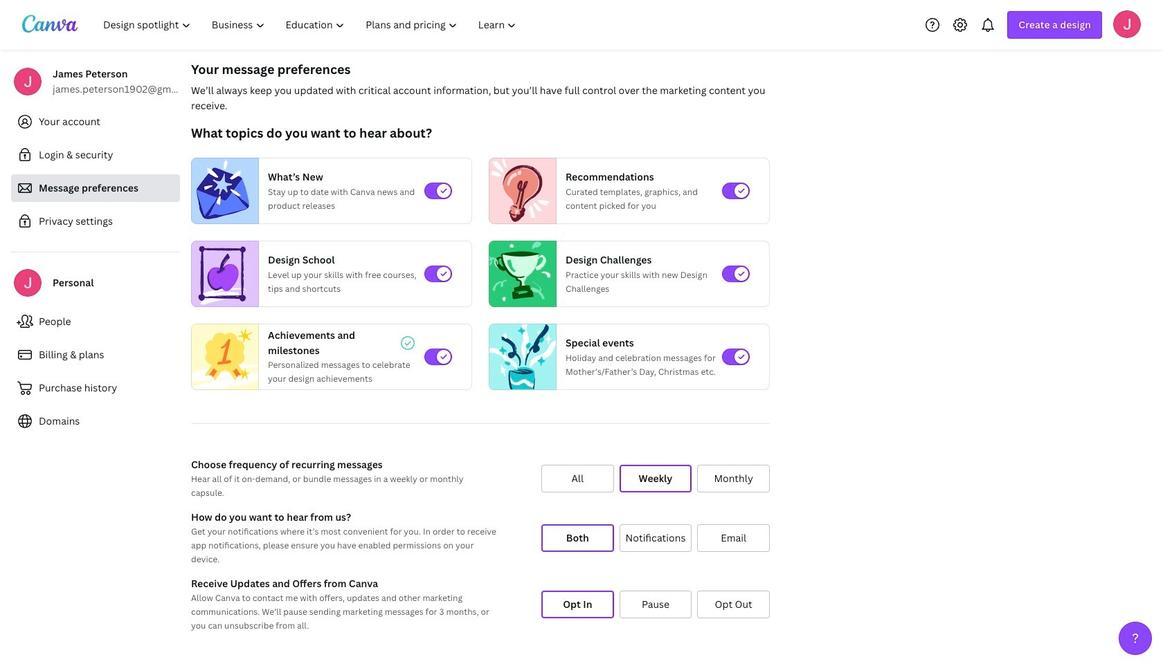Task type: vqa. For each thing, say whether or not it's contained in the screenshot.
the 'James Peterson' image
yes



Task type: locate. For each thing, give the bounding box(es) containing it.
None button
[[541, 465, 614, 493], [619, 465, 692, 493], [697, 465, 770, 493], [541, 525, 614, 552], [619, 525, 692, 552], [697, 525, 770, 552], [541, 591, 614, 619], [619, 591, 692, 619], [697, 591, 770, 619], [541, 465, 614, 493], [619, 465, 692, 493], [697, 465, 770, 493], [541, 525, 614, 552], [619, 525, 692, 552], [697, 525, 770, 552], [541, 591, 614, 619], [619, 591, 692, 619], [697, 591, 770, 619]]

topic image
[[192, 158, 253, 224], [489, 158, 550, 224], [192, 241, 253, 307], [489, 241, 550, 307], [192, 321, 258, 393], [489, 321, 556, 393]]

top level navigation element
[[94, 11, 529, 39]]



Task type: describe. For each thing, give the bounding box(es) containing it.
james peterson image
[[1113, 10, 1141, 38]]



